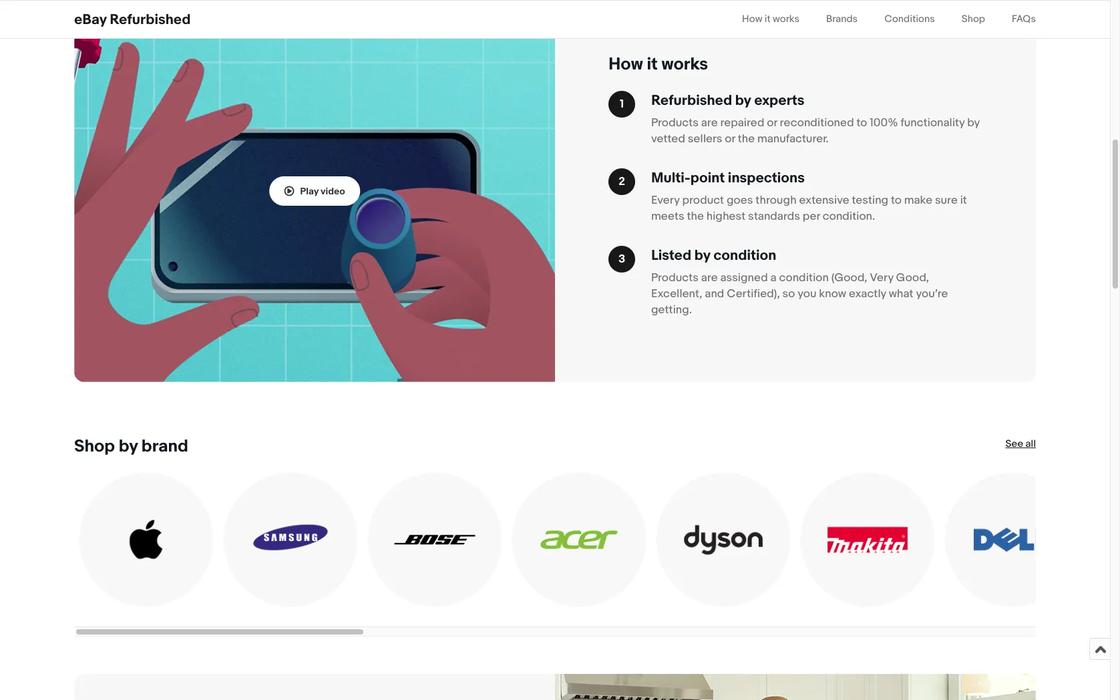 Task type: locate. For each thing, give the bounding box(es) containing it.
are inside products are repaired or reconditioned to 100% functionality by vetted sellers or the manufacturer.
[[701, 116, 718, 130]]

it
[[765, 13, 771, 25], [647, 54, 658, 74], [961, 194, 967, 207]]

1 vertical spatial refurbished
[[652, 92, 732, 108]]

1 horizontal spatial it
[[765, 13, 771, 25]]

are
[[701, 116, 718, 130], [701, 271, 718, 285]]

play
[[300, 186, 319, 196]]

acer image
[[514, 474, 645, 605]]

products up excellent,
[[652, 271, 699, 285]]

0 vertical spatial condition
[[714, 247, 777, 263]]

shop
[[962, 13, 986, 25], [74, 436, 115, 456]]

1 vertical spatial how
[[609, 54, 643, 74]]

0 horizontal spatial it
[[647, 54, 658, 74]]

to left make
[[891, 194, 902, 207]]

1 horizontal spatial or
[[767, 116, 778, 130]]

every
[[652, 194, 680, 207]]

0 horizontal spatial or
[[725, 132, 736, 146]]

1 vertical spatial are
[[701, 271, 718, 285]]

ebay refurbished
[[74, 11, 191, 27]]

0 vertical spatial how
[[742, 13, 763, 25]]

see all link
[[1006, 438, 1036, 450]]

the down repaired
[[738, 132, 755, 146]]

family in the kitchenusing a stand mixer, a laptop and a smartphone image
[[555, 674, 1036, 700]]

see
[[1006, 438, 1024, 450]]

1 horizontal spatial the
[[738, 132, 755, 146]]

1 vertical spatial shop
[[74, 436, 115, 456]]

0 vertical spatial products
[[652, 116, 699, 130]]

faqs
[[1012, 13, 1036, 25]]

1 horizontal spatial condition
[[779, 271, 829, 285]]

1 products from the top
[[652, 116, 699, 130]]

condition up assigned
[[714, 247, 777, 263]]

the
[[738, 132, 755, 146], [687, 210, 704, 223]]

all
[[1026, 438, 1036, 450]]

0 horizontal spatial shop
[[74, 436, 115, 456]]

1 vertical spatial works
[[662, 54, 708, 74]]

1 horizontal spatial shop
[[962, 13, 986, 25]]

are up and
[[701, 271, 718, 285]]

good,
[[896, 271, 929, 285]]

2 are from the top
[[701, 271, 718, 285]]

0 vertical spatial the
[[738, 132, 755, 146]]

0 vertical spatial shop
[[962, 13, 986, 25]]

1 are from the top
[[701, 116, 718, 130]]

how it works link
[[742, 13, 800, 25]]

dell image
[[947, 474, 1078, 605]]

goes
[[727, 194, 753, 207]]

1
[[620, 98, 624, 110]]

per
[[803, 210, 820, 223]]

0 vertical spatial to
[[857, 116, 868, 130]]

2 products from the top
[[652, 271, 699, 285]]

2
[[619, 175, 625, 188]]

certified),
[[727, 287, 780, 301]]

works
[[773, 13, 800, 25], [662, 54, 708, 74]]

products up vetted
[[652, 116, 699, 130]]

repaired
[[721, 116, 765, 130]]

0 vertical spatial or
[[767, 116, 778, 130]]

by up repaired
[[736, 92, 751, 108]]

1 horizontal spatial works
[[773, 13, 800, 25]]

the down product
[[687, 210, 704, 223]]

standards
[[748, 210, 801, 223]]

condition
[[714, 247, 777, 263], [779, 271, 829, 285]]

refurbished up the sellers
[[652, 92, 732, 108]]

products
[[652, 116, 699, 130], [652, 271, 699, 285]]

1 vertical spatial the
[[687, 210, 704, 223]]

works up refurbished by experts
[[662, 54, 708, 74]]

0 vertical spatial refurbished
[[110, 11, 191, 27]]

condition up you
[[779, 271, 829, 285]]

1 vertical spatial to
[[891, 194, 902, 207]]

vetted
[[652, 132, 686, 146]]

video on how it works image
[[74, 0, 560, 382]]

or down repaired
[[725, 132, 736, 146]]

products are assigned a condition (good, very good, excellent, and certified), so you know exactly what you're getting.
[[652, 271, 949, 317]]

condition inside 'products are assigned a condition (good, very good, excellent, and certified), so you know exactly what you're getting.'
[[779, 271, 829, 285]]

0 horizontal spatial to
[[857, 116, 868, 130]]

2 horizontal spatial it
[[961, 194, 967, 207]]

1 vertical spatial products
[[652, 271, 699, 285]]

by right listed
[[695, 247, 711, 263]]

are up the sellers
[[701, 116, 718, 130]]

by right the functionality at right top
[[968, 116, 980, 130]]

or down experts
[[767, 116, 778, 130]]

0 vertical spatial it
[[765, 13, 771, 25]]

refurbished right "ebay"
[[110, 11, 191, 27]]

inspections
[[728, 170, 805, 186]]

how
[[742, 13, 763, 25], [609, 54, 643, 74]]

1 vertical spatial condition
[[779, 271, 829, 285]]

listed by condition
[[652, 247, 777, 263]]

by
[[736, 92, 751, 108], [968, 116, 980, 130], [695, 247, 711, 263], [119, 436, 138, 456]]

a
[[771, 271, 777, 285]]

the inside every product goes through extensive testing to make sure it meets the highest standards per condition.
[[687, 210, 704, 223]]

sellers
[[688, 132, 723, 146]]

testing
[[852, 194, 889, 207]]

by left brand
[[119, 436, 138, 456]]

brand
[[142, 436, 188, 456]]

ebay
[[74, 11, 107, 27]]

are inside 'products are assigned a condition (good, very good, excellent, and certified), so you know exactly what you're getting.'
[[701, 271, 718, 285]]

manufacturer.
[[758, 132, 829, 146]]

shop link
[[962, 13, 986, 25]]

to left 100%
[[857, 116, 868, 130]]

play video
[[300, 186, 345, 196]]

products inside products are repaired or reconditioned to 100% functionality by vetted sellers or the manufacturer.
[[652, 116, 699, 130]]

multi-point inspections
[[652, 170, 805, 186]]

see all
[[1006, 438, 1036, 450]]

1 vertical spatial how it works
[[609, 54, 708, 74]]

2 vertical spatial it
[[961, 194, 967, 207]]

refurbished
[[110, 11, 191, 27], [652, 92, 732, 108]]

3
[[619, 253, 626, 265]]

experts
[[755, 92, 805, 108]]

0 vertical spatial are
[[701, 116, 718, 130]]

samsung image
[[225, 474, 356, 605]]

how it works
[[742, 13, 800, 25], [609, 54, 708, 74]]

make
[[905, 194, 933, 207]]

what
[[889, 287, 914, 301]]

or
[[767, 116, 778, 130], [725, 132, 736, 146]]

works left brands
[[773, 13, 800, 25]]

1 horizontal spatial to
[[891, 194, 902, 207]]

0 horizontal spatial the
[[687, 210, 704, 223]]

0 horizontal spatial refurbished
[[110, 11, 191, 27]]

exactly
[[849, 287, 887, 301]]

0 vertical spatial how it works
[[742, 13, 800, 25]]

to
[[857, 116, 868, 130], [891, 194, 902, 207]]

products inside 'products are assigned a condition (good, very good, excellent, and certified), so you know exactly what you're getting.'
[[652, 271, 699, 285]]

1 vertical spatial or
[[725, 132, 736, 146]]

by for condition
[[695, 247, 711, 263]]

makita image
[[803, 474, 934, 605]]



Task type: vqa. For each thing, say whether or not it's contained in the screenshot.
CAN in the If you are not seeing an Authenticity Guarantee badge at time of listing, check that you have done the following to ensure that your item can be properly evaluated:
no



Task type: describe. For each thing, give the bounding box(es) containing it.
(good,
[[832, 271, 868, 285]]

are for refurbished
[[701, 116, 718, 130]]

and
[[705, 287, 725, 301]]

shop for shop by brand
[[74, 436, 115, 456]]

by for brand
[[119, 436, 138, 456]]

condition.
[[823, 210, 876, 223]]

conditions link
[[885, 13, 935, 25]]

multi-
[[652, 170, 691, 186]]

video
[[321, 186, 345, 196]]

1 horizontal spatial refurbished
[[652, 92, 732, 108]]

faqs link
[[1012, 13, 1036, 25]]

to inside products are repaired or reconditioned to 100% functionality by vetted sellers or the manufacturer.
[[857, 116, 868, 130]]

1 vertical spatial it
[[647, 54, 658, 74]]

it inside every product goes through extensive testing to make sure it meets the highest standards per condition.
[[961, 194, 967, 207]]

by for experts
[[736, 92, 751, 108]]

dyson image
[[658, 474, 789, 605]]

brands
[[827, 13, 858, 25]]

0 horizontal spatial how
[[609, 54, 643, 74]]

apple image
[[81, 474, 212, 605]]

bose image
[[370, 474, 500, 605]]

1 horizontal spatial how it works
[[742, 13, 800, 25]]

100%
[[870, 116, 898, 130]]

very
[[870, 271, 894, 285]]

shop for shop link
[[962, 13, 986, 25]]

every product goes through extensive testing to make sure it meets the highest standards per condition.
[[652, 194, 967, 223]]

brands link
[[827, 13, 858, 25]]

reconditioned
[[780, 116, 854, 130]]

you're
[[916, 287, 949, 301]]

you
[[798, 287, 817, 301]]

excellent,
[[652, 287, 703, 301]]

meets
[[652, 210, 685, 223]]

conditions
[[885, 13, 935, 25]]

play video button
[[269, 176, 360, 206]]

highest
[[707, 210, 746, 223]]

refurbished by experts
[[652, 92, 805, 108]]

0 horizontal spatial works
[[662, 54, 708, 74]]

point
[[691, 170, 725, 186]]

so
[[783, 287, 795, 301]]

0 horizontal spatial how it works
[[609, 54, 708, 74]]

the inside products are repaired or reconditioned to 100% functionality by vetted sellers or the manufacturer.
[[738, 132, 755, 146]]

shop by brand
[[74, 436, 188, 456]]

assigned
[[721, 271, 768, 285]]

by inside products are repaired or reconditioned to 100% functionality by vetted sellers or the manufacturer.
[[968, 116, 980, 130]]

to inside every product goes through extensive testing to make sure it meets the highest standards per condition.
[[891, 194, 902, 207]]

through
[[756, 194, 797, 207]]

products for refurbished
[[652, 116, 699, 130]]

know
[[819, 287, 847, 301]]

0 vertical spatial works
[[773, 13, 800, 25]]

products are repaired or reconditioned to 100% functionality by vetted sellers or the manufacturer.
[[652, 116, 980, 146]]

products for listed
[[652, 271, 699, 285]]

0 horizontal spatial condition
[[714, 247, 777, 263]]

getting.
[[652, 303, 692, 317]]

1 horizontal spatial how
[[742, 13, 763, 25]]

product
[[683, 194, 724, 207]]

sure
[[935, 194, 958, 207]]

listed
[[652, 247, 692, 263]]

functionality
[[901, 116, 965, 130]]

are for listed
[[701, 271, 718, 285]]

extensive
[[800, 194, 850, 207]]



